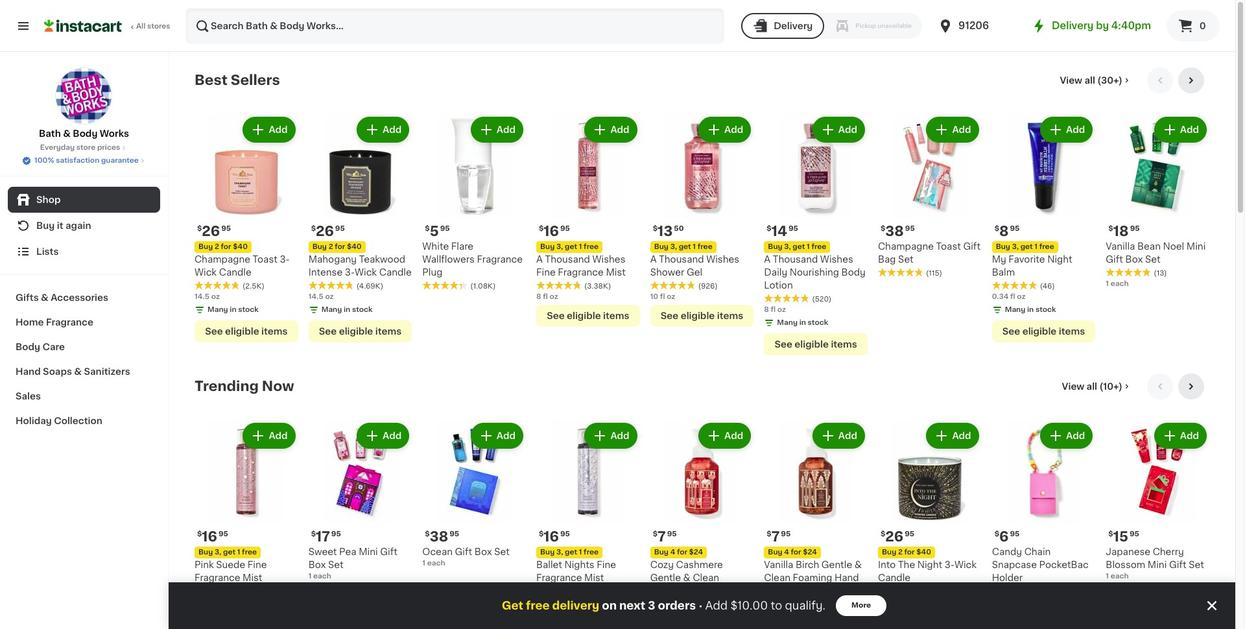 Task type: describe. For each thing, give the bounding box(es) containing it.
champagne toast gift bag set
[[878, 242, 981, 264]]

teakwood
[[359, 255, 405, 264]]

sales link
[[8, 384, 160, 409]]

1 up a thousand wishes fine fragrance mist
[[579, 243, 582, 250]]

$24 for birch
[[803, 549, 817, 556]]

soap for cozy cashmere gentle & clean foaming hand soap
[[719, 586, 742, 596]]

item carousel region containing trending now
[[195, 373, 1209, 629]]

1 up "favorite"
[[1035, 243, 1038, 250]]

into the night 3-wick candle
[[878, 561, 977, 583]]

17
[[316, 530, 330, 544]]

see eligible items button down vanilla birch gentle & clean foaming hand soap 8.75 fl oz
[[764, 610, 868, 629]]

free up the nights
[[584, 549, 599, 556]]

product group containing 14
[[764, 114, 868, 355]]

by
[[1096, 21, 1109, 30]]

3- for mahogany teakwood intense 3-wick candle
[[345, 268, 355, 277]]

3, for shower
[[670, 243, 677, 250]]

candle inside champagne toast 3- wick candle
[[219, 268, 251, 277]]

50
[[674, 225, 684, 232]]

white
[[422, 242, 449, 251]]

candy chain snapcase pocketbac holder 1 each
[[992, 548, 1089, 593]]

each down vanilla bean noel mini gift box set
[[1111, 280, 1129, 287]]

flare
[[451, 242, 473, 251]]

see eligible items button for 3-
[[308, 320, 412, 342]]

4:40pm
[[1111, 21, 1151, 30]]

thousand for 16
[[545, 255, 590, 264]]

in for wick
[[230, 306, 236, 313]]

gifts & accessories link
[[8, 285, 160, 310]]

1 inside sweet pea mini gift box set 1 each
[[308, 573, 312, 580]]

it
[[57, 221, 63, 230]]

daily
[[764, 268, 787, 277]]

fl down lotion
[[771, 306, 776, 313]]

7 for cozy cashmere gentle & clean foaming hand soap
[[658, 530, 666, 544]]

to
[[771, 600, 782, 611]]

product group containing 17
[[308, 420, 412, 582]]

many for balm
[[1005, 306, 1025, 313]]

gift inside champagne toast gift bag set
[[963, 242, 981, 251]]

buy it again
[[36, 221, 91, 230]]

buy it again link
[[8, 213, 160, 239]]

get for daily
[[793, 243, 805, 250]]

wishes for 13
[[706, 255, 739, 264]]

$40 for the
[[916, 549, 931, 556]]

pocketbac
[[1039, 561, 1089, 570]]

fl inside vanilla birch gentle & clean foaming hand soap 8.75 fl oz
[[781, 599, 786, 606]]

the
[[898, 561, 915, 570]]

view for 15
[[1062, 382, 1084, 391]]

buy for a thousand wishes shower gel
[[654, 243, 669, 250]]

clean for birch
[[764, 573, 790, 583]]

thousand for 14
[[773, 255, 818, 264]]

candy
[[992, 548, 1022, 557]]

$ inside the $ 15 95
[[1108, 531, 1113, 538]]

& up everyday
[[63, 129, 71, 138]]

gift inside vanilla bean noel mini gift box set
[[1106, 255, 1123, 264]]

16 up pink at the left bottom
[[202, 530, 217, 544]]

all stores link
[[44, 8, 171, 44]]

stock for 3-
[[352, 306, 373, 313]]

see eligible items for daily
[[775, 340, 857, 349]]

16 for buy 2 for $40
[[544, 224, 559, 238]]

4 for cozy
[[670, 549, 675, 556]]

view all (10+)
[[1062, 382, 1123, 391]]

(1.08k)
[[470, 283, 496, 290]]

eligible for 3-
[[339, 327, 373, 336]]

accessories
[[51, 293, 108, 302]]

fragrance for ballet nights fine fragrance mist 8 fl oz
[[536, 573, 582, 583]]

noel
[[1163, 242, 1184, 251]]

3- inside champagne toast 3- wick candle
[[280, 255, 290, 264]]

$ inside $ 6 95
[[995, 531, 999, 538]]

shop link
[[8, 187, 160, 213]]

service type group
[[741, 13, 922, 39]]

foaming for cashmere
[[650, 586, 690, 596]]

see eligible items down qualify.
[[775, 617, 857, 626]]

1 up suede in the bottom of the page
[[237, 549, 240, 556]]

stock for wick
[[238, 306, 259, 313]]

(46)
[[1040, 283, 1055, 290]]

vanilla birch gentle & clean foaming hand soap 8.75 fl oz
[[764, 561, 862, 606]]

japanese
[[1106, 548, 1151, 557]]

8.75 for cozy cashmere gentle & clean foaming hand soap
[[650, 599, 666, 606]]

•
[[699, 600, 703, 611]]

$ 16 95 for 17
[[539, 530, 570, 544]]

95 up mahogany
[[335, 225, 345, 232]]

26 for mahogany
[[316, 224, 334, 238]]

$ 26 95 for into
[[881, 530, 914, 544]]

holiday collection link
[[8, 409, 160, 433]]

91206
[[959, 21, 989, 30]]

each inside ocean gift box set 1 each
[[427, 560, 445, 567]]

see eligible items button for wick
[[195, 320, 298, 342]]

my favorite night balm
[[992, 255, 1072, 277]]

sellers
[[231, 73, 280, 87]]

wishes for 14
[[820, 255, 853, 264]]

a for 16
[[536, 255, 543, 264]]

shower
[[650, 268, 684, 277]]

hand for vanilla birch gentle & clean foaming hand soap
[[835, 573, 859, 583]]

toast for 38
[[936, 242, 961, 251]]

1 up the nights
[[579, 549, 582, 556]]

$ inside "$ 17 95"
[[311, 531, 316, 538]]

collection
[[54, 416, 102, 425]]

a thousand wishes daily nourishing body lotion
[[764, 255, 866, 290]]

fragrance down gifts & accessories
[[46, 318, 93, 327]]

box inside ocean gift box set 1 each
[[475, 548, 492, 557]]

see for wick
[[205, 327, 223, 336]]

into
[[878, 561, 896, 570]]

see for 3-
[[319, 327, 337, 336]]

see eligible items down the ballet nights fine fragrance mist 8 fl oz
[[547, 604, 629, 613]]

next
[[619, 600, 645, 611]]

each inside japanese cherry blossom mini gift set 1 each
[[1111, 573, 1129, 580]]

(2.5k)
[[243, 283, 265, 290]]

see eligible items button down the ballet nights fine fragrance mist 8 fl oz
[[536, 597, 640, 620]]

95 inside $ 5 95
[[440, 225, 450, 232]]

cashmere
[[676, 561, 723, 570]]

see for daily
[[775, 340, 792, 349]]

my
[[992, 255, 1006, 264]]

fl inside the ballet nights fine fragrance mist 8 fl oz
[[543, 586, 548, 593]]

95 inside $ 8 95
[[1010, 225, 1020, 232]]

hand inside hand soaps & sanitizers link
[[16, 367, 41, 376]]

mini for japanese cherry blossom mini gift set 1 each
[[1148, 561, 1167, 570]]

vanilla bean noel mini gift box set
[[1106, 242, 1206, 264]]

wick for mahogany teakwood intense 3-wick candle
[[355, 268, 377, 277]]

stock for daily
[[808, 319, 828, 326]]

95 up vanilla birch gentle & clean foaming hand soap 8.75 fl oz
[[781, 531, 791, 538]]

get up the nights
[[565, 549, 577, 556]]

6
[[999, 530, 1009, 544]]

items down "more" button
[[831, 617, 857, 626]]

pink
[[195, 561, 214, 570]]

items for mahogany teakwood intense 3-wick candle
[[375, 327, 402, 336]]

see down the ballet nights fine fragrance mist 8 fl oz
[[547, 604, 565, 613]]

sweet pea mini gift box set 1 each
[[308, 548, 397, 580]]

$ 38 95 for ocean gift box set
[[425, 530, 459, 544]]

95 up a thousand wishes fine fragrance mist
[[560, 225, 570, 232]]

(1.06k)
[[926, 588, 951, 596]]

many in stock for daily
[[777, 319, 828, 326]]

see eligible items for balm
[[1002, 327, 1085, 336]]

3, up ballet
[[556, 549, 563, 556]]

95 up suede in the bottom of the page
[[219, 531, 228, 538]]

oz right 10
[[667, 293, 675, 300]]

eligible left on
[[567, 604, 601, 613]]

ballet nights fine fragrance mist 8 fl oz
[[536, 561, 616, 593]]

$ 5 95
[[425, 224, 450, 238]]

bath & body works
[[39, 129, 129, 138]]

birch
[[796, 561, 819, 570]]

free for a thousand wishes fine fragrance mist
[[584, 243, 599, 250]]

gift inside sweet pea mini gift box set 1 each
[[380, 548, 397, 557]]

holiday collection
[[16, 416, 102, 425]]

16 for 17
[[544, 530, 559, 544]]

buy 3, get 1 free up the nights
[[540, 549, 599, 556]]

for for mahogany
[[335, 243, 345, 250]]

$ 16 95 up pink at the left bottom
[[197, 530, 228, 544]]

items left the 3
[[603, 604, 629, 613]]

10 fl oz
[[650, 293, 675, 300]]

8 down lotion
[[764, 306, 769, 313]]

Search field
[[187, 9, 723, 43]]

buy 3, get 1 free for daily
[[768, 243, 826, 250]]

gift inside ocean gift box set 1 each
[[455, 548, 472, 557]]

& inside the 'cozy cashmere gentle & clean foaming hand soap 8.75 fl oz'
[[683, 573, 691, 583]]

soaps
[[43, 367, 72, 376]]

home
[[16, 318, 44, 327]]

works
[[100, 129, 129, 138]]

trending now
[[195, 379, 294, 393]]

now
[[262, 379, 294, 393]]

add inside get free delivery on next 3 orders • add $10.00 to qualify.
[[705, 600, 728, 611]]

95 up the nights
[[560, 531, 570, 538]]

1 up a thousand wishes shower gel
[[693, 243, 696, 250]]

1 up nourishing
[[807, 243, 810, 250]]

oz down lotion
[[777, 306, 786, 313]]

oz right more
[[895, 599, 903, 606]]

guarantee
[[101, 157, 139, 164]]

items for champagne toast 3- wick candle
[[261, 327, 288, 336]]

see eligible items for 3-
[[319, 327, 402, 336]]

a for 14
[[764, 255, 771, 264]]

4 for vanilla
[[784, 549, 789, 556]]

38 for champagne toast gift bag set
[[885, 224, 904, 238]]

delivery
[[552, 600, 599, 611]]

1 inside candy chain snapcase pocketbac holder 1 each
[[992, 586, 995, 593]]

see for shower
[[661, 311, 678, 320]]

26 for champagne
[[202, 224, 220, 238]]

see eligible items for fine
[[547, 311, 629, 320]]

mini inside sweet pea mini gift box set 1 each
[[359, 548, 378, 557]]

fine inside a thousand wishes fine fragrance mist
[[536, 268, 556, 277]]

buy for pink suede fine fragrance mist
[[198, 549, 213, 556]]

lists link
[[8, 239, 160, 265]]

free for a thousand wishes daily nourishing body lotion
[[812, 243, 826, 250]]

view all (30+) button
[[1055, 67, 1137, 93]]

see for balm
[[1002, 327, 1020, 336]]

everyday store prices
[[40, 144, 120, 151]]

a thousand wishes shower gel
[[650, 255, 739, 277]]

set inside japanese cherry blossom mini gift set 1 each
[[1189, 561, 1204, 570]]

holiday
[[16, 416, 52, 425]]

get for fine
[[565, 243, 577, 250]]

for for champagne
[[221, 243, 231, 250]]

oz down a thousand wishes fine fragrance mist
[[550, 293, 558, 300]]

gifts & accessories
[[16, 293, 108, 302]]

clean for cashmere
[[693, 573, 719, 583]]

fl right '0.34'
[[1010, 293, 1015, 300]]

qualify.
[[785, 600, 826, 611]]

1 each
[[1106, 280, 1129, 287]]

bath & body works logo image
[[55, 67, 113, 125]]

buy for ballet nights fine fragrance mist
[[540, 549, 555, 556]]

$ 18 95
[[1108, 224, 1140, 238]]

free for my favorite night balm
[[1039, 243, 1054, 250]]

$ inside $ 5 95
[[425, 225, 430, 232]]

home fragrance
[[16, 318, 93, 327]]

all stores
[[136, 23, 170, 30]]

95 up champagne toast 3- wick candle
[[221, 225, 231, 232]]

champagne toast 3- wick candle
[[195, 255, 290, 277]]

95 up the
[[905, 531, 914, 538]]

cozy
[[650, 561, 674, 570]]

for up cashmere
[[677, 549, 687, 556]]

bath & body works link
[[39, 67, 129, 140]]

$ inside $ 13 50
[[653, 225, 658, 232]]

0.34 fl oz
[[992, 293, 1026, 300]]

& inside vanilla birch gentle & clean foaming hand soap 8.75 fl oz
[[855, 561, 862, 570]]

eligible down qualify.
[[795, 617, 829, 626]]

3, for fine
[[556, 243, 563, 250]]

95 inside '$ 18 95'
[[1130, 225, 1140, 232]]

buy for champagne toast 3- wick candle
[[198, 243, 213, 250]]

get
[[502, 600, 523, 611]]

many for wick
[[208, 306, 228, 313]]

95 inside "$ 17 95"
[[331, 531, 341, 538]]

2 for into
[[898, 549, 903, 556]]

3, for balm
[[1012, 243, 1019, 250]]

1 inside ocean gift box set 1 each
[[422, 560, 425, 567]]

& right gifts
[[41, 293, 48, 302]]

favorite
[[1009, 255, 1045, 264]]

(115)
[[926, 270, 942, 277]]

gift inside japanese cherry blossom mini gift set 1 each
[[1169, 561, 1186, 570]]

for up birch at the bottom right of page
[[791, 549, 801, 556]]

see eligible items for shower
[[661, 311, 743, 320]]

night for 26
[[917, 561, 942, 570]]

$40 for teakwood
[[347, 243, 362, 250]]

stock for balm
[[1036, 306, 1056, 313]]

fragrance inside a thousand wishes fine fragrance mist
[[558, 268, 604, 277]]

wick inside champagne toast 3- wick candle
[[195, 268, 217, 277]]

everyday
[[40, 144, 75, 151]]

mist for ballet nights fine fragrance mist 8 fl oz
[[584, 573, 604, 583]]

delivery button
[[741, 13, 824, 39]]

95 up 'cozy'
[[667, 531, 677, 538]]

box inside sweet pea mini gift box set 1 each
[[308, 561, 326, 570]]

(926)
[[698, 283, 718, 290]]

95 inside the $ 15 95
[[1130, 531, 1139, 538]]



Task type: vqa. For each thing, say whether or not it's contained in the screenshot.
A related to 13
yes



Task type: locate. For each thing, give the bounding box(es) containing it.
7 for vanilla birch gentle & clean foaming hand soap
[[771, 530, 780, 544]]

1 horizontal spatial champagne
[[878, 242, 934, 251]]

white flare wallflowers fragrance plug
[[422, 242, 523, 277]]

0 horizontal spatial mist
[[243, 573, 262, 583]]

fragrance inside white flare wallflowers fragrance plug
[[477, 255, 523, 264]]

view
[[1060, 76, 1082, 85], [1062, 382, 1084, 391]]

each inside sweet pea mini gift box set 1 each
[[313, 573, 331, 580]]

foaming
[[793, 573, 832, 583], [650, 586, 690, 596]]

2 horizontal spatial mist
[[606, 268, 626, 277]]

14.5 down intense on the top of the page
[[308, 293, 323, 300]]

0 vertical spatial vanilla
[[1106, 242, 1135, 251]]

2 7 from the left
[[771, 530, 780, 544]]

a inside a thousand wishes daily nourishing body lotion
[[764, 255, 771, 264]]

0 vertical spatial $ 38 95
[[881, 224, 915, 238]]

all for 18
[[1085, 76, 1095, 85]]

clean up to
[[764, 573, 790, 583]]

1 inside japanese cherry blossom mini gift set 1 each
[[1106, 573, 1109, 580]]

many for 3-
[[321, 306, 342, 313]]

satisfaction
[[56, 157, 99, 164]]

0 horizontal spatial fine
[[248, 561, 267, 570]]

bath
[[39, 129, 61, 138]]

3, for daily
[[784, 243, 791, 250]]

box down sweet
[[308, 561, 326, 570]]

1 horizontal spatial $ 38 95
[[881, 224, 915, 238]]

treatment tracker modal dialog
[[169, 582, 1235, 629]]

mist down the nights
[[584, 573, 604, 583]]

product group
[[195, 114, 298, 342], [308, 114, 412, 342], [422, 114, 526, 292], [536, 114, 640, 327], [650, 114, 754, 327], [764, 114, 868, 355], [878, 114, 982, 279], [992, 114, 1096, 342], [1106, 114, 1209, 289], [195, 420, 298, 629], [308, 420, 412, 582], [422, 420, 526, 569], [536, 420, 640, 620], [650, 420, 754, 629], [764, 420, 868, 629], [878, 420, 982, 629], [992, 420, 1096, 595], [1106, 420, 1209, 582]]

stock down (46)
[[1036, 306, 1056, 313]]

buy up into
[[882, 549, 896, 556]]

clean inside vanilla birch gentle & clean foaming hand soap 8.75 fl oz
[[764, 573, 790, 583]]

fl
[[543, 293, 548, 300], [660, 293, 665, 300], [1010, 293, 1015, 300], [771, 306, 776, 313], [543, 586, 548, 593], [667, 599, 672, 606], [781, 599, 786, 606]]

95 up 'ocean'
[[450, 531, 459, 538]]

3 a from the left
[[764, 255, 771, 264]]

$ 16 95 up a thousand wishes fine fragrance mist
[[539, 224, 570, 238]]

0 horizontal spatial gentle
[[650, 573, 681, 583]]

gentle right birch at the bottom right of page
[[821, 561, 852, 570]]

1 vertical spatial champagne
[[195, 255, 250, 264]]

0 horizontal spatial 8 fl oz
[[536, 293, 558, 300]]

0 vertical spatial hand
[[16, 367, 41, 376]]

buy up a thousand wishes fine fragrance mist
[[540, 243, 555, 250]]

95 right 5 at the top left of the page
[[440, 225, 450, 232]]

for for into
[[904, 549, 915, 556]]

0 horizontal spatial wishes
[[592, 255, 625, 264]]

free for pink suede fine fragrance mist
[[242, 549, 257, 556]]

2 horizontal spatial $40
[[916, 549, 931, 556]]

hand for cozy cashmere gentle & clean foaming hand soap
[[692, 586, 716, 596]]

hand inside vanilla birch gentle & clean foaming hand soap 8.75 fl oz
[[835, 573, 859, 583]]

100% satisfaction guarantee
[[34, 157, 139, 164]]

1 vertical spatial view
[[1062, 382, 1084, 391]]

2 horizontal spatial fine
[[597, 561, 616, 570]]

1 item carousel region from the top
[[195, 67, 1209, 363]]

1 vertical spatial foaming
[[650, 586, 690, 596]]

3 thousand from the left
[[773, 255, 818, 264]]

body care
[[16, 342, 65, 351]]

in for 3-
[[344, 306, 350, 313]]

thousand
[[545, 255, 590, 264], [659, 255, 704, 264], [773, 255, 818, 264]]

$ 38 95 for champagne toast gift bag set
[[881, 224, 915, 238]]

eligible for balm
[[1022, 327, 1057, 336]]

thousand inside a thousand wishes shower gel
[[659, 255, 704, 264]]

0 horizontal spatial champagne
[[195, 255, 250, 264]]

vanilla for clean
[[764, 561, 793, 570]]

1 horizontal spatial a
[[650, 255, 657, 264]]

hand up •
[[692, 586, 716, 596]]

1 horizontal spatial $40
[[347, 243, 362, 250]]

candle
[[219, 268, 251, 277], [379, 268, 412, 277], [878, 573, 911, 583]]

buy 3, get 1 free for balm
[[996, 243, 1054, 250]]

3- for into the night 3-wick candle
[[945, 561, 955, 570]]

2 thousand from the left
[[659, 255, 704, 264]]

foaming inside the 'cozy cashmere gentle & clean foaming hand soap 8.75 fl oz'
[[650, 586, 690, 596]]

see eligible items for wick
[[205, 327, 288, 336]]

1 7 from the left
[[658, 530, 666, 544]]

each inside candy chain snapcase pocketbac holder 1 each
[[997, 586, 1015, 593]]

0 horizontal spatial 38
[[430, 530, 448, 544]]

2 $24 from the left
[[803, 549, 817, 556]]

shop
[[36, 195, 61, 204]]

mini inside japanese cherry blossom mini gift set 1 each
[[1148, 561, 1167, 570]]

14.5 for champagne toast 3- wick candle
[[195, 293, 210, 300]]

main content containing best sellers
[[169, 52, 1235, 629]]

1 horizontal spatial thousand
[[659, 255, 704, 264]]

0
[[1199, 21, 1206, 30]]

many in stock down (4.69k)
[[321, 306, 373, 313]]

candle inside mahogany teakwood intense 3-wick candle
[[379, 268, 412, 277]]

buy 4 for $24 for cashmere
[[654, 549, 703, 556]]

2 buy 4 for $24 from the left
[[768, 549, 817, 556]]

2 vertical spatial box
[[308, 561, 326, 570]]

1 horizontal spatial 14.5
[[308, 293, 323, 300]]

1 horizontal spatial wishes
[[706, 255, 739, 264]]

0 horizontal spatial 2
[[215, 243, 219, 250]]

see eligible items button
[[536, 305, 640, 327], [650, 305, 754, 327], [195, 320, 298, 342], [308, 320, 412, 342], [992, 320, 1096, 342], [764, 333, 868, 355], [536, 597, 640, 620], [764, 610, 868, 629]]

product group containing 15
[[1106, 420, 1209, 582]]

mini right noel
[[1187, 242, 1206, 251]]

0 horizontal spatial buy 4 for $24
[[654, 549, 703, 556]]

night inside my favorite night balm
[[1047, 255, 1072, 264]]

candle up the (2.5k)
[[219, 268, 251, 277]]

95 right 6
[[1010, 531, 1020, 538]]

trending
[[195, 379, 259, 393]]

0 vertical spatial foaming
[[793, 573, 832, 583]]

0 horizontal spatial 26
[[202, 224, 220, 238]]

hand soaps & sanitizers
[[16, 367, 130, 376]]

2 horizontal spatial 14.5 oz
[[878, 599, 903, 606]]

0 vertical spatial toast
[[936, 242, 961, 251]]

set inside champagne toast gift bag set
[[898, 255, 914, 264]]

1 vertical spatial $ 38 95
[[425, 530, 459, 544]]

2 horizontal spatial hand
[[835, 573, 859, 583]]

toast inside champagne toast 3- wick candle
[[253, 255, 277, 264]]

2 horizontal spatial 2
[[898, 549, 903, 556]]

buy
[[36, 221, 55, 230], [198, 243, 213, 250], [540, 243, 555, 250], [312, 243, 327, 250], [654, 243, 669, 250], [768, 243, 782, 250], [996, 243, 1010, 250], [198, 549, 213, 556], [540, 549, 555, 556], [882, 549, 896, 556], [654, 549, 669, 556], [768, 549, 782, 556]]

$ 16 95 up ballet
[[539, 530, 570, 544]]

95 inside $ 14 95
[[788, 225, 798, 232]]

0 horizontal spatial hand
[[16, 367, 41, 376]]

4 up vanilla birch gentle & clean foaming hand soap 8.75 fl oz
[[784, 549, 789, 556]]

$24 for cashmere
[[689, 549, 703, 556]]

95 right 17
[[331, 531, 341, 538]]

box down bean
[[1125, 255, 1143, 264]]

3- down mahogany
[[345, 268, 355, 277]]

fl inside the 'cozy cashmere gentle & clean foaming hand soap 8.75 fl oz'
[[667, 599, 672, 606]]

set inside vanilla bean noel mini gift box set
[[1145, 255, 1161, 264]]

(3.38k)
[[584, 283, 611, 290]]

soap inside the 'cozy cashmere gentle & clean foaming hand soap 8.75 fl oz'
[[719, 586, 742, 596]]

toast for buy 2 for $40
[[253, 255, 277, 264]]

get down 50
[[679, 243, 691, 250]]

holder
[[992, 573, 1023, 583]]

delivery inside delivery by 4:40pm link
[[1052, 21, 1094, 30]]

buy left it
[[36, 221, 55, 230]]

oz
[[211, 293, 220, 300], [550, 293, 558, 300], [325, 293, 334, 300], [667, 293, 675, 300], [1017, 293, 1026, 300], [777, 306, 786, 313], [550, 586, 558, 593], [895, 599, 903, 606], [674, 599, 683, 606], [788, 599, 796, 606]]

buy down 13
[[654, 243, 669, 250]]

soap inside vanilla birch gentle & clean foaming hand soap 8.75 fl oz
[[764, 586, 787, 596]]

fine inside the ballet nights fine fragrance mist 8 fl oz
[[597, 561, 616, 570]]

night for 8
[[1047, 255, 1072, 264]]

items up view all (10+)
[[1059, 327, 1085, 336]]

8 fl oz down lotion
[[764, 306, 786, 313]]

2 vertical spatial 3-
[[945, 561, 955, 570]]

thousand for 13
[[659, 255, 704, 264]]

(30+)
[[1097, 76, 1123, 85]]

1 8.75 from the left
[[650, 599, 666, 606]]

get down $ 14 95
[[793, 243, 805, 250]]

in down mahogany teakwood intense 3-wick candle
[[344, 306, 350, 313]]

gentle for birch
[[821, 561, 852, 570]]

suede
[[216, 561, 245, 570]]

stock
[[238, 306, 259, 313], [352, 306, 373, 313], [1036, 306, 1056, 313], [808, 319, 828, 326]]

buy 4 for $24 for birch
[[768, 549, 817, 556]]

(520)
[[812, 295, 832, 303]]

0 horizontal spatial 4
[[670, 549, 675, 556]]

free inside get free delivery on next 3 orders • add $10.00 to qualify.
[[526, 600, 550, 611]]

vanilla for gift
[[1106, 242, 1135, 251]]

18
[[1113, 224, 1129, 238]]

view inside popup button
[[1062, 382, 1084, 391]]

wick for into the night 3-wick candle
[[955, 561, 977, 570]]

1 vertical spatial box
[[475, 548, 492, 557]]

vanilla down 18
[[1106, 242, 1135, 251]]

0 vertical spatial 38
[[885, 224, 904, 238]]

2 wishes from the left
[[706, 255, 739, 264]]

cozy cashmere gentle & clean foaming hand soap 8.75 fl oz
[[650, 561, 742, 606]]

mist for pink suede fine fragrance mist
[[243, 573, 262, 583]]

0 horizontal spatial mini
[[359, 548, 378, 557]]

see eligible items button down (46)
[[992, 320, 1096, 342]]

get for shower
[[679, 243, 691, 250]]

(4.69k)
[[356, 283, 383, 290]]

0 vertical spatial mini
[[1187, 242, 1206, 251]]

buy 2 for $40 for champagne
[[198, 243, 248, 250]]

soap
[[719, 586, 742, 596], [764, 586, 787, 596]]

many in stock for balm
[[1005, 306, 1056, 313]]

1 vertical spatial all
[[1087, 382, 1097, 391]]

toast up the (2.5k)
[[253, 255, 277, 264]]

4 up 'cozy'
[[670, 549, 675, 556]]

8.75 inside vanilla birch gentle & clean foaming hand soap 8.75 fl oz
[[764, 599, 780, 606]]

1 $24 from the left
[[689, 549, 703, 556]]

fl right 10
[[660, 293, 665, 300]]

for up champagne toast 3- wick candle
[[221, 243, 231, 250]]

get free delivery on next 3 orders • add $10.00 to qualify.
[[502, 600, 826, 611]]

many in stock for wick
[[208, 306, 259, 313]]

0 vertical spatial box
[[1125, 255, 1143, 264]]

2 item carousel region from the top
[[195, 373, 1209, 629]]

1 horizontal spatial 38
[[885, 224, 904, 238]]

8
[[999, 224, 1009, 238], [536, 293, 541, 300], [764, 306, 769, 313], [536, 586, 541, 593]]

product group containing 18
[[1106, 114, 1209, 289]]

8.75 for vanilla birch gentle & clean foaming hand soap
[[764, 599, 780, 606]]

$ 14 95
[[767, 224, 798, 238]]

buy 2 for $40 up champagne toast 3- wick candle
[[198, 243, 248, 250]]

oz down champagne toast 3- wick candle
[[211, 293, 220, 300]]

8 fl oz for 16
[[536, 293, 558, 300]]

see eligible items down (3.38k)
[[547, 311, 629, 320]]

2 horizontal spatial 3-
[[945, 561, 955, 570]]

all inside 'popup button'
[[1085, 76, 1095, 85]]

$ 6 95
[[995, 530, 1020, 544]]

2 horizontal spatial wishes
[[820, 255, 853, 264]]

14.5 down champagne toast 3- wick candle
[[195, 293, 210, 300]]

0 horizontal spatial 14.5 oz
[[195, 293, 220, 300]]

1 horizontal spatial hand
[[692, 586, 716, 596]]

1 vertical spatial 3-
[[345, 268, 355, 277]]

buy for mahogany teakwood intense 3-wick candle
[[312, 243, 327, 250]]

1 clean from the left
[[693, 573, 719, 583]]

1 horizontal spatial 3-
[[345, 268, 355, 277]]

items for a thousand wishes daily nourishing body lotion
[[831, 340, 857, 349]]

1 $ 7 95 from the left
[[653, 530, 677, 544]]

hand
[[16, 367, 41, 376], [835, 573, 859, 583], [692, 586, 716, 596]]

mist inside the ballet nights fine fragrance mist 8 fl oz
[[584, 573, 604, 583]]

fragrance down pink at the left bottom
[[195, 573, 240, 583]]

foaming inside vanilla birch gentle & clean foaming hand soap 8.75 fl oz
[[793, 573, 832, 583]]

buy 3, get 1 free for fine
[[540, 243, 599, 250]]

1 horizontal spatial body
[[73, 129, 98, 138]]

all inside popup button
[[1087, 382, 1097, 391]]

night
[[1047, 255, 1072, 264], [917, 561, 942, 570]]

item carousel region containing best sellers
[[195, 67, 1209, 363]]

gentle
[[821, 561, 852, 570], [650, 573, 681, 583]]

in for daily
[[799, 319, 806, 326]]

1 horizontal spatial mini
[[1148, 561, 1167, 570]]

mist inside "pink suede fine fragrance mist"
[[243, 573, 262, 583]]

oz left •
[[674, 599, 683, 606]]

box inside vanilla bean noel mini gift box set
[[1125, 255, 1143, 264]]

oz right '0.34'
[[1017, 293, 1026, 300]]

fine for pink suede fine fragrance mist
[[248, 561, 267, 570]]

buy 3, get 1 free for shower
[[654, 243, 713, 250]]

in down nourishing
[[799, 319, 806, 326]]

$ inside $ 14 95
[[767, 225, 771, 232]]

oz right to
[[788, 599, 796, 606]]

1 horizontal spatial gentle
[[821, 561, 852, 570]]

a inside a thousand wishes fine fragrance mist
[[536, 255, 543, 264]]

2 clean from the left
[[764, 573, 790, 583]]

product group containing 8
[[992, 114, 1096, 342]]

2 for mahogany
[[329, 243, 333, 250]]

1 horizontal spatial 2
[[329, 243, 333, 250]]

1 horizontal spatial night
[[1047, 255, 1072, 264]]

free up a thousand wishes fine fragrance mist
[[584, 243, 599, 250]]

2 horizontal spatial box
[[1125, 255, 1143, 264]]

1 soap from the left
[[719, 586, 742, 596]]

1 horizontal spatial vanilla
[[1106, 242, 1135, 251]]

night inside the into the night 3-wick candle
[[917, 561, 942, 570]]

(4)
[[243, 588, 253, 596]]

mist inside a thousand wishes fine fragrance mist
[[606, 268, 626, 277]]

0 horizontal spatial 14.5
[[195, 293, 210, 300]]

★★★★★
[[878, 268, 923, 277], [878, 268, 923, 277], [1106, 268, 1151, 277], [1106, 268, 1151, 277], [195, 281, 240, 290], [195, 281, 240, 290], [536, 281, 582, 290], [536, 281, 582, 290], [308, 281, 354, 290], [308, 281, 354, 290], [422, 281, 468, 290], [422, 281, 468, 290], [650, 281, 696, 290], [650, 281, 696, 290], [992, 281, 1037, 290], [992, 281, 1037, 290], [764, 294, 810, 303], [764, 294, 810, 303], [195, 586, 240, 595], [195, 586, 240, 595], [878, 586, 923, 595], [878, 586, 923, 595]]

14
[[771, 224, 787, 238]]

1 horizontal spatial $ 26 95
[[311, 224, 345, 238]]

1 down '$ 18 95'
[[1106, 280, 1109, 287]]

all for 15
[[1087, 382, 1097, 391]]

1 a from the left
[[536, 255, 543, 264]]

8.75 right next
[[650, 599, 666, 606]]

$ 15 95
[[1108, 530, 1139, 544]]

item carousel region
[[195, 67, 1209, 363], [195, 373, 1209, 629]]

gentle for cashmere
[[650, 573, 681, 583]]

wishes inside a thousand wishes daily nourishing body lotion
[[820, 255, 853, 264]]

get for fragrance
[[223, 549, 235, 556]]

$40 up the into the night 3-wick candle
[[916, 549, 931, 556]]

buy for vanilla birch gentle & clean foaming hand soap
[[768, 549, 782, 556]]

1 vertical spatial night
[[917, 561, 942, 570]]

wishes for 16
[[592, 255, 625, 264]]

ballet
[[536, 561, 562, 570]]

items for a thousand wishes shower gel
[[717, 311, 743, 320]]

1 wishes from the left
[[592, 255, 625, 264]]

1 vertical spatial hand
[[835, 573, 859, 583]]

sweet
[[308, 548, 337, 557]]

1 down blossom
[[1106, 573, 1109, 580]]

gentle inside the 'cozy cashmere gentle & clean foaming hand soap 8.75 fl oz'
[[650, 573, 681, 583]]

gentle inside vanilla birch gentle & clean foaming hand soap 8.75 fl oz
[[821, 561, 852, 570]]

delivery inside delivery button
[[774, 21, 813, 30]]

champagne inside champagne toast 3- wick candle
[[195, 255, 250, 264]]

see down 0.34 fl oz
[[1002, 327, 1020, 336]]

$40 for toast
[[233, 243, 248, 250]]

$ 8 95
[[995, 224, 1020, 238]]

in
[[230, 306, 236, 313], [344, 306, 350, 313], [1027, 306, 1034, 313], [799, 319, 806, 326]]

1 vertical spatial mini
[[359, 548, 378, 557]]

0 horizontal spatial $ 26 95
[[197, 224, 231, 238]]

8.75 inside the 'cozy cashmere gentle & clean foaming hand soap 8.75 fl oz'
[[650, 599, 666, 606]]

more
[[852, 602, 871, 609]]

candle for mahogany teakwood intense 3-wick candle
[[379, 268, 412, 277]]

wishes inside a thousand wishes shower gel
[[706, 255, 739, 264]]

stores
[[147, 23, 170, 30]]

8 fl oz inside product group
[[764, 306, 786, 313]]

2 a from the left
[[650, 255, 657, 264]]

1 horizontal spatial box
[[475, 548, 492, 557]]

product group containing 6
[[992, 420, 1096, 595]]

many down champagne toast 3- wick candle
[[208, 306, 228, 313]]

2 vertical spatial mini
[[1148, 561, 1167, 570]]

38 for ocean gift box set
[[430, 530, 448, 544]]

clean down cashmere
[[693, 573, 719, 583]]

set inside sweet pea mini gift box set 1 each
[[328, 561, 343, 570]]

1 horizontal spatial clean
[[764, 573, 790, 583]]

oz inside the ballet nights fine fragrance mist 8 fl oz
[[550, 586, 558, 593]]

candle down into
[[878, 573, 911, 583]]

fragrance for white flare wallflowers fragrance plug
[[477, 255, 523, 264]]

0 vertical spatial 8 fl oz
[[536, 293, 558, 300]]

oz inside vanilla birch gentle & clean foaming hand soap 8.75 fl oz
[[788, 599, 796, 606]]

product group containing 5
[[422, 114, 526, 292]]

candle for into the night 3-wick candle
[[878, 573, 911, 583]]

see eligible items down (4.69k)
[[319, 327, 402, 336]]

95 up champagne toast gift bag set
[[905, 225, 915, 232]]

thousand inside a thousand wishes fine fragrance mist
[[545, 255, 590, 264]]

eligible for shower
[[681, 311, 715, 320]]

1 horizontal spatial delivery
[[1052, 21, 1094, 30]]

prices
[[97, 144, 120, 151]]

2 soap from the left
[[764, 586, 787, 596]]

buy down 14
[[768, 243, 782, 250]]

1 vertical spatial gentle
[[650, 573, 681, 583]]

buy 2 for $40 up mahogany
[[312, 243, 362, 250]]

many
[[208, 306, 228, 313], [321, 306, 342, 313], [1005, 306, 1025, 313], [777, 319, 798, 326]]

sales
[[16, 392, 41, 401]]

& right soaps
[[74, 367, 82, 376]]

95 inside $ 6 95
[[1010, 531, 1020, 538]]

delivery for delivery by 4:40pm
[[1052, 21, 1094, 30]]

26 for into
[[885, 530, 903, 544]]

1 horizontal spatial buy 2 for $40
[[312, 243, 362, 250]]

2 horizontal spatial mini
[[1187, 242, 1206, 251]]

8 down ballet
[[536, 586, 541, 593]]

1
[[579, 243, 582, 250], [693, 243, 696, 250], [807, 243, 810, 250], [1035, 243, 1038, 250], [1106, 280, 1109, 287], [237, 549, 240, 556], [579, 549, 582, 556], [422, 560, 425, 567], [308, 573, 312, 580], [1106, 573, 1109, 580], [992, 586, 995, 593]]

None search field
[[185, 8, 724, 44]]

$ 16 95 for buy 2 for $40
[[539, 224, 570, 238]]

$ 26 95 up mahogany
[[311, 224, 345, 238]]

hand inside the 'cozy cashmere gentle & clean foaming hand soap 8.75 fl oz'
[[692, 586, 716, 596]]

1 horizontal spatial soap
[[764, 586, 787, 596]]

main content
[[169, 52, 1235, 629]]

3 wishes from the left
[[820, 255, 853, 264]]

see down "10 fl oz"
[[661, 311, 678, 320]]

see down to
[[775, 617, 792, 626]]

& left into
[[855, 561, 862, 570]]

38 up bag
[[885, 224, 904, 238]]

0 vertical spatial gentle
[[821, 561, 852, 570]]

care
[[42, 342, 65, 351]]

japanese cherry blossom mini gift set 1 each
[[1106, 548, 1204, 580]]

get up "favorite"
[[1021, 243, 1033, 250]]

champagne for 38
[[878, 242, 934, 251]]

1 vertical spatial item carousel region
[[195, 373, 1209, 629]]

0 horizontal spatial box
[[308, 561, 326, 570]]

buy 2 for $40
[[198, 243, 248, 250], [312, 243, 362, 250], [882, 549, 931, 556]]

fl down a thousand wishes fine fragrance mist
[[543, 293, 548, 300]]

wallflowers
[[422, 255, 475, 264]]

fragrance inside "pink suede fine fragrance mist"
[[195, 573, 240, 583]]

candle inside the into the night 3-wick candle
[[878, 573, 911, 583]]

2 $ 7 95 from the left
[[767, 530, 791, 544]]

1 horizontal spatial 14.5 oz
[[308, 293, 334, 300]]

many in stock down 0.34 fl oz
[[1005, 306, 1056, 313]]

oz inside the 'cozy cashmere gentle & clean foaming hand soap 8.75 fl oz'
[[674, 599, 683, 606]]

38
[[885, 224, 904, 238], [430, 530, 448, 544]]

0 horizontal spatial vanilla
[[764, 561, 793, 570]]

vanilla inside vanilla bean noel mini gift box set
[[1106, 242, 1135, 251]]

0 horizontal spatial 7
[[658, 530, 666, 544]]

thousand up gel
[[659, 255, 704, 264]]

8 down a thousand wishes fine fragrance mist
[[536, 293, 541, 300]]

fine
[[536, 268, 556, 277], [248, 561, 267, 570], [597, 561, 616, 570]]

many in stock down (520)
[[777, 319, 828, 326]]

view inside 'popup button'
[[1060, 76, 1082, 85]]

1 horizontal spatial 8.75
[[764, 599, 780, 606]]

vanilla inside vanilla birch gentle & clean foaming hand soap 8.75 fl oz
[[764, 561, 793, 570]]

3, down $ 13 50
[[670, 243, 677, 250]]

wishes inside a thousand wishes fine fragrance mist
[[592, 255, 625, 264]]

buy up my
[[996, 243, 1010, 250]]

$ inside '$ 18 95'
[[1108, 225, 1113, 232]]

0 button
[[1167, 10, 1220, 42]]

15
[[1113, 530, 1128, 544]]

mini inside vanilla bean noel mini gift box set
[[1187, 242, 1206, 251]]

pea
[[339, 548, 356, 557]]

(13)
[[1154, 270, 1167, 277]]

$ 26 95 up the
[[881, 530, 914, 544]]

lotion
[[764, 281, 793, 290]]

2 horizontal spatial thousand
[[773, 255, 818, 264]]

home fragrance link
[[8, 310, 160, 335]]

buy 2 for $40 for mahogany
[[312, 243, 362, 250]]

$24
[[689, 549, 703, 556], [803, 549, 817, 556]]

1 thousand from the left
[[545, 255, 590, 264]]

0 horizontal spatial 3-
[[280, 255, 290, 264]]

100% satisfaction guarantee button
[[21, 153, 146, 166]]

a thousand wishes fine fragrance mist
[[536, 255, 626, 277]]

1 horizontal spatial $ 7 95
[[767, 530, 791, 544]]

buy for a thousand wishes fine fragrance mist
[[540, 243, 555, 250]]

2 for champagne
[[215, 243, 219, 250]]

wick inside the into the night 3-wick candle
[[955, 561, 977, 570]]

8 inside the ballet nights fine fragrance mist 8 fl oz
[[536, 586, 541, 593]]

3- inside the into the night 3-wick candle
[[945, 561, 955, 570]]

set
[[898, 255, 914, 264], [1145, 255, 1161, 264], [494, 548, 510, 557], [328, 561, 343, 570], [1189, 561, 1204, 570]]

0 vertical spatial body
[[73, 129, 98, 138]]

0 horizontal spatial $ 7 95
[[653, 530, 677, 544]]

3, for fragrance
[[215, 549, 221, 556]]

set inside ocean gift box set 1 each
[[494, 548, 510, 557]]

buy 3, get 1 free for fragrance
[[198, 549, 257, 556]]

1 vertical spatial body
[[841, 268, 866, 277]]

body inside a thousand wishes daily nourishing body lotion
[[841, 268, 866, 277]]

$ 17 95
[[311, 530, 341, 544]]

view all (10+) button
[[1057, 373, 1137, 399]]

2 horizontal spatial candle
[[878, 573, 911, 583]]

see eligible items button for fine
[[536, 305, 640, 327]]

items down the (2.5k)
[[261, 327, 288, 336]]

more button
[[836, 595, 887, 616]]

$ 26 95 for mahogany
[[311, 224, 345, 238]]

fragrance
[[477, 255, 523, 264], [558, 268, 604, 277], [46, 318, 93, 327], [195, 573, 240, 583], [536, 573, 582, 583]]

body care link
[[8, 335, 160, 359]]

16 up a thousand wishes fine fragrance mist
[[544, 224, 559, 238]]

1 horizontal spatial candle
[[379, 268, 412, 277]]

view all (30+)
[[1060, 76, 1123, 85]]

1 4 from the left
[[670, 549, 675, 556]]

1 horizontal spatial 26
[[316, 224, 334, 238]]

2 vertical spatial body
[[16, 342, 40, 351]]

best sellers
[[195, 73, 280, 87]]

1 buy 4 for $24 from the left
[[654, 549, 703, 556]]

0 horizontal spatial soap
[[719, 586, 742, 596]]

1 vertical spatial vanilla
[[764, 561, 793, 570]]

free up a thousand wishes daily nourishing body lotion
[[812, 243, 826, 250]]

product group containing 13
[[650, 114, 754, 327]]

0 vertical spatial item carousel region
[[195, 67, 1209, 363]]

oz down intense on the top of the page
[[325, 293, 334, 300]]

0 horizontal spatial foaming
[[650, 586, 690, 596]]

soap up the $10.00
[[719, 586, 742, 596]]

see
[[547, 311, 565, 320], [661, 311, 678, 320], [205, 327, 223, 336], [319, 327, 337, 336], [1002, 327, 1020, 336], [775, 340, 792, 349], [547, 604, 565, 613], [775, 617, 792, 626]]

a inside a thousand wishes shower gel
[[650, 255, 657, 264]]

fine inside "pink suede fine fragrance mist"
[[248, 561, 267, 570]]

view for 18
[[1060, 76, 1082, 85]]

thousand up nourishing
[[773, 255, 818, 264]]

fragrance inside the ballet nights fine fragrance mist 8 fl oz
[[536, 573, 582, 583]]

0 horizontal spatial buy 2 for $40
[[198, 243, 248, 250]]

3- up the (1.06k)
[[945, 561, 955, 570]]

see eligible items button for daily
[[764, 333, 868, 355]]

1 horizontal spatial toast
[[936, 242, 961, 251]]

2 vertical spatial hand
[[692, 586, 716, 596]]

$ inside $ 8 95
[[995, 225, 999, 232]]

3-
[[280, 255, 290, 264], [345, 268, 355, 277], [945, 561, 955, 570]]

4
[[670, 549, 675, 556], [784, 549, 789, 556]]

each down sweet
[[313, 573, 331, 580]]

2 8.75 from the left
[[764, 599, 780, 606]]

0 vertical spatial 3-
[[280, 255, 290, 264]]

2 4 from the left
[[784, 549, 789, 556]]

fragrance up (3.38k)
[[558, 268, 604, 277]]

delivery for delivery
[[774, 21, 813, 30]]

thousand inside a thousand wishes daily nourishing body lotion
[[773, 255, 818, 264]]

see eligible items button down (4.69k)
[[308, 320, 412, 342]]

free up "favorite"
[[1039, 243, 1054, 250]]

2
[[215, 243, 219, 250], [329, 243, 333, 250], [898, 549, 903, 556]]

in for balm
[[1027, 306, 1034, 313]]

see for fine
[[547, 311, 565, 320]]

3
[[648, 600, 655, 611]]

8 up my
[[999, 224, 1009, 238]]

0 horizontal spatial wick
[[195, 268, 217, 277]]

champagne
[[878, 242, 934, 251], [195, 255, 250, 264]]

wick inside mahogany teakwood intense 3-wick candle
[[355, 268, 377, 277]]

$ 26 95 for champagne
[[197, 224, 231, 238]]

0 horizontal spatial body
[[16, 342, 40, 351]]

3, up "favorite"
[[1012, 243, 1019, 250]]

see eligible items button for shower
[[650, 305, 754, 327]]

fl right the $10.00
[[781, 599, 786, 606]]

free for a thousand wishes shower gel
[[698, 243, 713, 250]]

soap up to
[[764, 586, 787, 596]]

instacart logo image
[[44, 18, 122, 34]]

champagne inside champagne toast gift bag set
[[878, 242, 934, 251]]

buy up mahogany
[[312, 243, 327, 250]]

buy for cozy cashmere gentle & clean foaming hand soap
[[654, 549, 669, 556]]

1 horizontal spatial wick
[[355, 268, 377, 277]]

snapcase
[[992, 561, 1037, 570]]

0 horizontal spatial 8.75
[[650, 599, 666, 606]]



